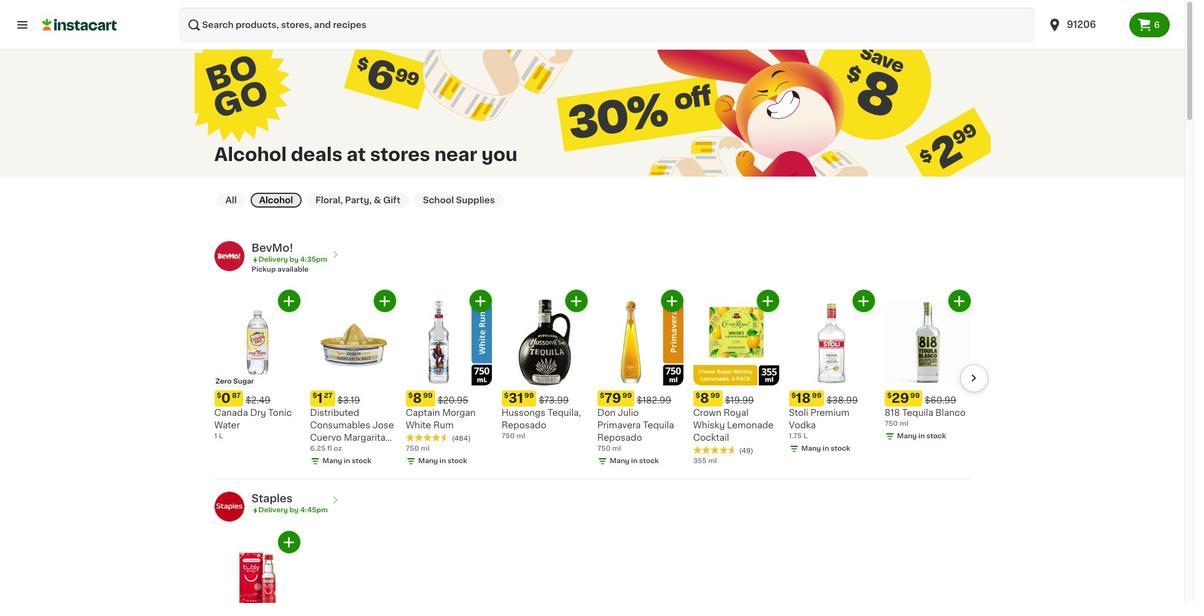 Task type: vqa. For each thing, say whether or not it's contained in the screenshot.
the by for 4:45pm
yes



Task type: describe. For each thing, give the bounding box(es) containing it.
vodka
[[789, 421, 816, 430]]

$0.87 original price: $2.49 element
[[214, 391, 300, 407]]

tonic
[[268, 409, 292, 417]]

$ for captain morgan white rum
[[408, 392, 413, 399]]

$ 31 99
[[504, 392, 534, 405]]

$182.99
[[637, 396, 671, 405]]

ml right 355
[[708, 458, 717, 465]]

$73.99
[[539, 396, 569, 405]]

zero sugar
[[216, 378, 254, 385]]

gift
[[383, 196, 400, 205]]

1.75
[[789, 433, 802, 440]]

750 inside 818 tequila blanco 750 ml
[[885, 420, 898, 427]]

consumables
[[310, 421, 370, 430]]

cocktail
[[693, 434, 729, 442]]

party,
[[345, 196, 372, 205]]

$31.99 original price: $73.99 element
[[502, 391, 587, 407]]

$29.99 original price: $60.99 element
[[885, 391, 971, 407]]

1 inside canada dry tonic water 1 l
[[214, 433, 217, 440]]

bevmo! image
[[214, 241, 244, 271]]

delivery for delivery by 4:35pm
[[258, 256, 288, 263]]

&
[[374, 196, 381, 205]]

in for 79
[[631, 458, 638, 465]]

school supplies link
[[414, 193, 504, 208]]

delivery by 4:35pm
[[258, 256, 327, 263]]

margarita
[[344, 434, 385, 442]]

1 inside $1.27 original price: $3.19 element
[[317, 392, 323, 405]]

floral, party, & gift
[[315, 196, 400, 205]]

bevmo!
[[252, 243, 293, 253]]

premium
[[811, 409, 850, 417]]

item carousel region
[[197, 290, 988, 474]]

all link
[[217, 193, 245, 208]]

don
[[597, 409, 616, 417]]

alcohol for alcohol deals at stores near you
[[214, 145, 287, 163]]

near
[[434, 145, 477, 163]]

many in stock for 29
[[897, 433, 946, 440]]

don julio primavera tequila reposado 750 ml
[[597, 409, 674, 452]]

rum
[[433, 421, 454, 430]]

alcohol deals at stores near you main content
[[0, 0, 1185, 603]]

many in stock for 18
[[801, 445, 850, 452]]

primavera
[[597, 421, 641, 430]]

crown
[[693, 409, 721, 417]]

alcohol deals at stores near you
[[214, 145, 518, 163]]

99 for $73.99
[[524, 392, 534, 399]]

31
[[509, 392, 523, 405]]

4:45pm
[[300, 507, 328, 514]]

tequila inside 'don julio primavera tequila reposado 750 ml'
[[643, 421, 674, 430]]

distributed
[[310, 409, 359, 417]]

product group containing 18
[[789, 290, 875, 454]]

product group containing 79
[[597, 290, 683, 466]]

$ for canada dry tonic water
[[217, 392, 221, 399]]

stoli
[[789, 409, 808, 417]]

750 down white
[[406, 445, 419, 452]]

91206 button
[[1040, 7, 1129, 42]]

add image for $20.95
[[473, 293, 488, 309]]

ml inside hussongs tequila, reposado 750 ml
[[517, 433, 525, 440]]

zero
[[216, 378, 232, 385]]

water
[[214, 421, 240, 430]]

99 for $182.99
[[622, 392, 632, 399]]

hussongs tequila, reposado 750 ml
[[502, 409, 581, 440]]

$ for don julio primavera tequila reposado
[[600, 392, 604, 399]]

by for 4:45pm
[[289, 507, 299, 514]]

8 for crown
[[700, 392, 709, 405]]

supplies
[[456, 196, 495, 205]]

$19.99
[[725, 396, 754, 405]]

dry
[[250, 409, 266, 417]]

canada dry tonic water 1 l
[[214, 409, 292, 440]]

$1.27 original price: $3.19 element
[[310, 391, 396, 407]]

$3.19
[[337, 396, 360, 405]]

all
[[225, 196, 237, 205]]

stock down "(484)"
[[448, 458, 467, 465]]

$ 18 99
[[791, 392, 822, 405]]

captain morgan white rum
[[406, 409, 476, 430]]

99 for $20.95
[[423, 392, 433, 399]]

27
[[324, 392, 333, 399]]

$ for distributed consumables jose cuervo margarita salt
[[313, 392, 317, 399]]

$ 8 99 for $20.95
[[408, 392, 433, 405]]

pickup
[[252, 266, 276, 273]]

stock for 79
[[639, 458, 659, 465]]

staples
[[252, 494, 293, 504]]

$ 29 99
[[887, 392, 920, 405]]

in for 1
[[344, 458, 350, 465]]

add image for 31
[[568, 293, 584, 309]]

818
[[885, 409, 900, 417]]

29
[[892, 392, 909, 405]]

99 for $19.99
[[711, 392, 720, 399]]

alcohol link
[[250, 193, 302, 208]]

white
[[406, 421, 431, 430]]

$ for crown royal whisky lemonade cocktail
[[696, 392, 700, 399]]

alcohol for alcohol
[[259, 196, 293, 205]]

in for 29
[[919, 433, 925, 440]]

6
[[1154, 21, 1160, 29]]

stock for 18
[[831, 445, 850, 452]]

in down rum
[[440, 458, 446, 465]]

many in stock down 750 ml
[[418, 458, 467, 465]]

captain
[[406, 409, 440, 417]]

salt
[[310, 446, 327, 455]]

deals
[[291, 145, 342, 163]]

355
[[693, 458, 707, 465]]

(49)
[[739, 448, 753, 455]]

$ for hussongs tequila, reposado
[[504, 392, 509, 399]]

delivery by 4:45pm
[[258, 507, 328, 514]]



Task type: locate. For each thing, give the bounding box(es) containing it.
1 horizontal spatial 1
[[317, 392, 323, 405]]

5 $ from the left
[[600, 392, 604, 399]]

add image for $3.19
[[377, 293, 392, 309]]

1 horizontal spatial l
[[804, 433, 808, 440]]

royal
[[724, 409, 749, 417]]

18
[[796, 392, 811, 405]]

4:35pm
[[300, 256, 327, 263]]

$
[[217, 392, 221, 399], [313, 392, 317, 399], [408, 392, 413, 399], [504, 392, 509, 399], [600, 392, 604, 399], [696, 392, 700, 399], [791, 392, 796, 399], [887, 392, 892, 399]]

by up available
[[289, 256, 299, 263]]

floral,
[[315, 196, 343, 205]]

99 right 31
[[524, 392, 534, 399]]

99 right 79
[[622, 392, 632, 399]]

$ inside '$ 29 99'
[[887, 392, 892, 399]]

stock
[[927, 433, 946, 440], [831, 445, 850, 452], [352, 458, 372, 465], [448, 458, 467, 465], [639, 458, 659, 465]]

stock for 29
[[927, 433, 946, 440]]

many down 'don julio primavera tequila reposado 750 ml'
[[610, 458, 630, 465]]

6 $ from the left
[[696, 392, 700, 399]]

many for 18
[[801, 445, 821, 452]]

6.25
[[310, 445, 326, 452]]

99 inside '$ 29 99'
[[910, 392, 920, 399]]

jose
[[373, 421, 394, 430]]

many in stock down stoli premium vodka 1.75 l
[[801, 445, 850, 452]]

available
[[277, 266, 309, 273]]

$ up the crown
[[696, 392, 700, 399]]

750 ml
[[406, 445, 429, 452]]

750 down primavera
[[597, 445, 611, 452]]

$ 1 27
[[313, 392, 333, 405]]

reposado
[[502, 421, 546, 430], [597, 434, 642, 442]]

crown royal whisky lemonade cocktail
[[693, 409, 774, 442]]

add image for $2.49
[[281, 293, 297, 309]]

$ left 27
[[313, 392, 317, 399]]

product group containing 31
[[502, 290, 587, 442]]

pickup available
[[252, 266, 309, 273]]

$ for 818 tequila blanco
[[887, 392, 892, 399]]

many for 1
[[322, 458, 342, 465]]

many down 1.75
[[801, 445, 821, 452]]

99 inside the $ 18 99
[[812, 392, 822, 399]]

tequila,
[[548, 409, 581, 417]]

canada
[[214, 409, 248, 417]]

product group containing 0
[[214, 290, 300, 442]]

staples image
[[214, 492, 244, 522]]

in down 818 tequila blanco 750 ml
[[919, 433, 925, 440]]

alcohol
[[214, 145, 287, 163], [259, 196, 293, 205]]

oz
[[334, 445, 342, 452]]

0 vertical spatial tequila
[[902, 409, 933, 417]]

alcohol right all link
[[259, 196, 293, 205]]

99 inside "$ 79 99"
[[622, 392, 632, 399]]

in down margarita
[[344, 458, 350, 465]]

99 for $60.99
[[910, 392, 920, 399]]

99 inside the $8.99 original price: $19.99 element
[[711, 392, 720, 399]]

in for 18
[[823, 445, 829, 452]]

many in stock for 1
[[322, 458, 372, 465]]

1 l from the left
[[219, 433, 223, 440]]

$38.99
[[827, 396, 858, 405]]

750 down 818
[[885, 420, 898, 427]]

91206 button
[[1047, 7, 1122, 42]]

floral, party, & gift link
[[307, 193, 409, 208]]

1 99 from the left
[[423, 392, 433, 399]]

$ 8 99 inside the $8.99 original price: $19.99 element
[[696, 392, 720, 405]]

at
[[347, 145, 366, 163]]

l
[[219, 433, 223, 440], [804, 433, 808, 440]]

cuervo
[[310, 434, 342, 442]]

2 by from the top
[[289, 507, 299, 514]]

instacart logo image
[[42, 17, 117, 32]]

$60.99
[[925, 396, 956, 405]]

1
[[317, 392, 323, 405], [214, 433, 217, 440]]

$ up 818
[[887, 392, 892, 399]]

2 add image from the left
[[377, 293, 392, 309]]

$ up the stoli
[[791, 392, 796, 399]]

1 $ from the left
[[217, 392, 221, 399]]

8 for captain
[[413, 392, 422, 405]]

by for 4:35pm
[[289, 256, 299, 263]]

by left 4:45pm
[[289, 507, 299, 514]]

1 down water
[[214, 433, 217, 440]]

5 add image from the left
[[760, 293, 776, 309]]

$ up captain
[[408, 392, 413, 399]]

1 vertical spatial by
[[289, 507, 299, 514]]

$ 79 99
[[600, 392, 632, 405]]

stores
[[370, 145, 430, 163]]

79
[[604, 392, 621, 405]]

distributed consumables jose cuervo margarita salt
[[310, 409, 394, 455]]

stock down margarita
[[352, 458, 372, 465]]

7 $ from the left
[[791, 392, 796, 399]]

$79.99 original price: $182.99 element
[[597, 391, 683, 407]]

alcohol inside alcohol link
[[259, 196, 293, 205]]

delivery for delivery by 4:45pm
[[258, 507, 288, 514]]

3 add image from the left
[[473, 293, 488, 309]]

99
[[423, 392, 433, 399], [524, 392, 534, 399], [622, 392, 632, 399], [711, 392, 720, 399], [812, 392, 822, 399], [910, 392, 920, 399]]

★★★★★
[[406, 433, 449, 442], [406, 433, 449, 442], [693, 446, 737, 455], [693, 446, 737, 455]]

many in stock down 'don julio primavera tequila reposado 750 ml'
[[610, 458, 659, 465]]

$ inside the $ 18 99
[[791, 392, 796, 399]]

4 99 from the left
[[711, 392, 720, 399]]

2 $ from the left
[[313, 392, 317, 399]]

$ inside the $ 31 99
[[504, 392, 509, 399]]

add image for 18
[[856, 293, 871, 309]]

$20.95
[[438, 396, 468, 405]]

$ 8 99 inside $8.99 original price: $20.95 element
[[408, 392, 433, 405]]

in
[[919, 433, 925, 440], [823, 445, 829, 452], [344, 458, 350, 465], [440, 458, 446, 465], [631, 458, 638, 465]]

355 ml
[[693, 458, 717, 465]]

1 vertical spatial tequila
[[643, 421, 674, 430]]

you
[[482, 145, 518, 163]]

in down stoli premium vodka 1.75 l
[[823, 445, 829, 452]]

8 $ from the left
[[887, 392, 892, 399]]

alcohol up all
[[214, 145, 287, 163]]

$ 0 87
[[217, 392, 241, 405]]

91206
[[1067, 20, 1096, 29]]

6 button
[[1129, 12, 1170, 37]]

6 99 from the left
[[910, 392, 920, 399]]

4 $ from the left
[[504, 392, 509, 399]]

ml down 818
[[900, 420, 908, 427]]

tequila down $182.99
[[643, 421, 674, 430]]

1 horizontal spatial $ 8 99
[[696, 392, 720, 405]]

stock for 1
[[352, 458, 372, 465]]

$2.49
[[246, 396, 271, 405]]

(484)
[[452, 435, 471, 442]]

99 up captain
[[423, 392, 433, 399]]

many in stock for 79
[[610, 458, 659, 465]]

$8.99 original price: $19.99 element
[[693, 391, 779, 407]]

$ for stoli premium vodka
[[791, 392, 796, 399]]

2 8 from the left
[[700, 392, 709, 405]]

julio
[[618, 409, 639, 417]]

ml inside 818 tequila blanco 750 ml
[[900, 420, 908, 427]]

1 horizontal spatial tequila
[[902, 409, 933, 417]]

None search field
[[179, 7, 1035, 42]]

delivery down staples
[[258, 507, 288, 514]]

$ up hussongs
[[504, 392, 509, 399]]

$ down zero
[[217, 392, 221, 399]]

750 inside 'don julio primavera tequila reposado 750 ml'
[[597, 445, 611, 452]]

0 horizontal spatial reposado
[[502, 421, 546, 430]]

add image for $182.99
[[664, 293, 680, 309]]

reposado down hussongs
[[502, 421, 546, 430]]

99 for $38.99
[[812, 392, 822, 399]]

1 vertical spatial 1
[[214, 433, 217, 440]]

3 99 from the left
[[622, 392, 632, 399]]

stock down 'don julio primavera tequila reposado 750 ml'
[[639, 458, 659, 465]]

87
[[232, 392, 241, 399]]

2 $ 8 99 from the left
[[696, 392, 720, 405]]

$ inside the $ 0 87
[[217, 392, 221, 399]]

1 $ 8 99 from the left
[[408, 392, 433, 405]]

$8.99 original price: $20.95 element
[[406, 391, 492, 407]]

1 vertical spatial reposado
[[597, 434, 642, 442]]

99 inside the $ 31 99
[[524, 392, 534, 399]]

add image for $19.99
[[760, 293, 776, 309]]

school supplies
[[423, 196, 495, 205]]

1 add image from the left
[[281, 293, 297, 309]]

delivery
[[258, 256, 288, 263], [258, 507, 288, 514]]

1 vertical spatial alcohol
[[259, 196, 293, 205]]

add image
[[281, 293, 297, 309], [377, 293, 392, 309], [473, 293, 488, 309], [664, 293, 680, 309], [760, 293, 776, 309]]

0 horizontal spatial 8
[[413, 392, 422, 405]]

school
[[423, 196, 454, 205]]

stoli premium vodka 1.75 l
[[789, 409, 850, 440]]

many for 29
[[897, 433, 917, 440]]

reposado inside hussongs tequila, reposado 750 ml
[[502, 421, 546, 430]]

add image
[[568, 293, 584, 309], [856, 293, 871, 309], [952, 293, 967, 309], [281, 535, 297, 550]]

many down fl
[[322, 458, 342, 465]]

l inside canada dry tonic water 1 l
[[219, 433, 223, 440]]

0 vertical spatial reposado
[[502, 421, 546, 430]]

add image for 29
[[952, 293, 967, 309]]

many
[[897, 433, 917, 440], [801, 445, 821, 452], [322, 458, 342, 465], [418, 458, 438, 465], [610, 458, 630, 465]]

stock down 818 tequila blanco 750 ml
[[927, 433, 946, 440]]

2 delivery from the top
[[258, 507, 288, 514]]

reposado inside 'don julio primavera tequila reposado 750 ml'
[[597, 434, 642, 442]]

$ 8 99
[[408, 392, 433, 405], [696, 392, 720, 405]]

blanco
[[936, 409, 966, 417]]

0 vertical spatial alcohol
[[214, 145, 287, 163]]

5 99 from the left
[[812, 392, 822, 399]]

reposado down primavera
[[597, 434, 642, 442]]

many down 818 tequila blanco 750 ml
[[897, 433, 917, 440]]

many in stock
[[897, 433, 946, 440], [801, 445, 850, 452], [322, 458, 372, 465], [418, 458, 467, 465], [610, 458, 659, 465]]

$ 8 99 up the crown
[[696, 392, 720, 405]]

1 delivery from the top
[[258, 256, 288, 263]]

99 right '18'
[[812, 392, 822, 399]]

l inside stoli premium vodka 1.75 l
[[804, 433, 808, 440]]

99 inside $8.99 original price: $20.95 element
[[423, 392, 433, 399]]

tequila
[[902, 409, 933, 417], [643, 421, 674, 430]]

$ up 'don'
[[600, 392, 604, 399]]

Search field
[[179, 7, 1035, 42]]

in down 'don julio primavera tequila reposado 750 ml'
[[631, 458, 638, 465]]

morgan
[[442, 409, 476, 417]]

ml down hussongs
[[517, 433, 525, 440]]

many in stock down oz
[[322, 458, 372, 465]]

l down water
[[219, 433, 223, 440]]

$18.99 original price: $38.99 element
[[789, 391, 875, 407]]

99 right 29
[[910, 392, 920, 399]]

fl
[[327, 445, 332, 452]]

$ 8 99 for $19.99
[[696, 392, 720, 405]]

sugar
[[233, 378, 254, 385]]

tequila inside 818 tequila blanco 750 ml
[[902, 409, 933, 417]]

lemonade
[[727, 421, 774, 430]]

750 inside hussongs tequila, reposado 750 ml
[[502, 433, 515, 440]]

stock down stoli premium vodka 1.75 l
[[831, 445, 850, 452]]

8 up the crown
[[700, 392, 709, 405]]

product group containing 1
[[310, 290, 396, 466]]

product group containing 29
[[885, 290, 971, 442]]

hussongs
[[502, 409, 545, 417]]

818 tequila blanco 750 ml
[[885, 409, 966, 427]]

1 vertical spatial delivery
[[258, 507, 288, 514]]

4 add image from the left
[[664, 293, 680, 309]]

many for 79
[[610, 458, 630, 465]]

0 horizontal spatial tequila
[[643, 421, 674, 430]]

tequila down $29.99 original price: $60.99 element
[[902, 409, 933, 417]]

0
[[221, 392, 231, 405]]

many in stock down 818 tequila blanco 750 ml
[[897, 433, 946, 440]]

l right 1.75
[[804, 433, 808, 440]]

product group
[[214, 290, 300, 442], [310, 290, 396, 466], [406, 290, 492, 466], [502, 290, 587, 442], [597, 290, 683, 466], [693, 290, 779, 466], [789, 290, 875, 454], [885, 290, 971, 442], [214, 531, 300, 603]]

$ inside $ 1 27
[[313, 392, 317, 399]]

1 left 27
[[317, 392, 323, 405]]

1 horizontal spatial 8
[[700, 392, 709, 405]]

delivery down bevmo!
[[258, 256, 288, 263]]

0 horizontal spatial 1
[[214, 433, 217, 440]]

6.25 fl oz
[[310, 445, 342, 452]]

750 down hussongs
[[502, 433, 515, 440]]

ml inside 'don julio primavera tequila reposado 750 ml'
[[612, 445, 621, 452]]

3 $ from the left
[[408, 392, 413, 399]]

1 horizontal spatial reposado
[[597, 434, 642, 442]]

2 99 from the left
[[524, 392, 534, 399]]

whisky
[[693, 421, 725, 430]]

2 l from the left
[[804, 433, 808, 440]]

$ 8 99 up captain
[[408, 392, 433, 405]]

1 by from the top
[[289, 256, 299, 263]]

1 8 from the left
[[413, 392, 422, 405]]

$ inside "$ 79 99"
[[600, 392, 604, 399]]

750
[[885, 420, 898, 427], [502, 433, 515, 440], [406, 445, 419, 452], [597, 445, 611, 452]]

many down 750 ml
[[418, 458, 438, 465]]

0 horizontal spatial $ 8 99
[[408, 392, 433, 405]]

8 up captain
[[413, 392, 422, 405]]

0 vertical spatial 1
[[317, 392, 323, 405]]

ml down white
[[421, 445, 429, 452]]

99 up the crown
[[711, 392, 720, 399]]

0 horizontal spatial l
[[219, 433, 223, 440]]

by
[[289, 256, 299, 263], [289, 507, 299, 514]]

ml down primavera
[[612, 445, 621, 452]]

0 vertical spatial delivery
[[258, 256, 288, 263]]

0 vertical spatial by
[[289, 256, 299, 263]]



